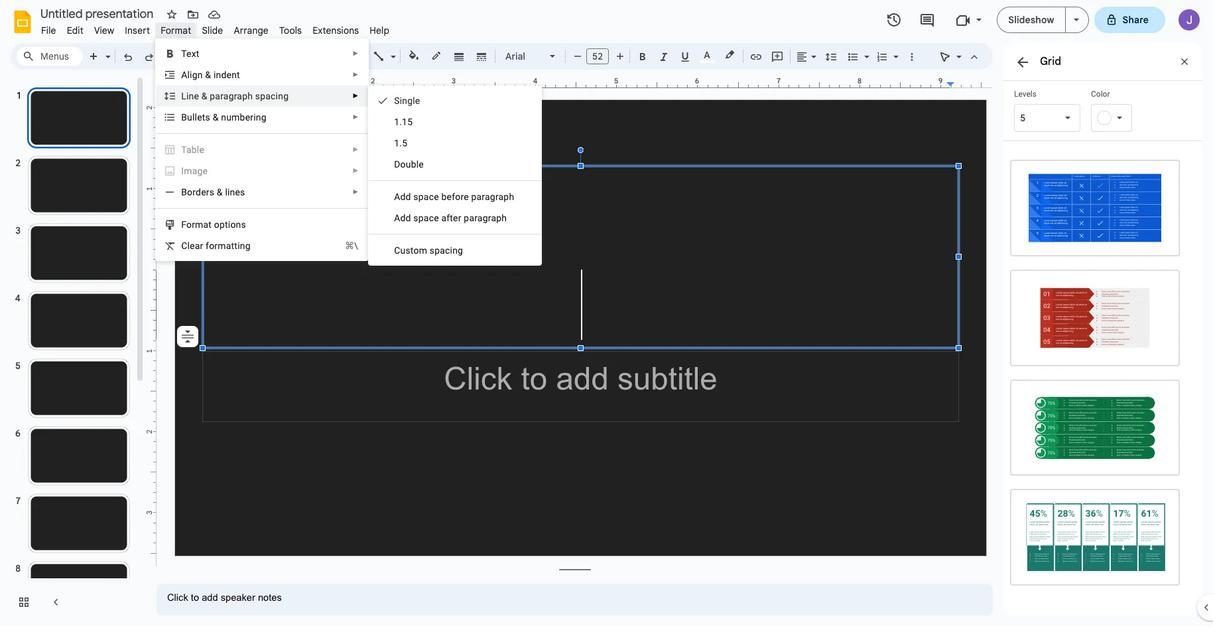 Task type: describe. For each thing, give the bounding box(es) containing it.
2 space from the top
[[414, 213, 439, 224]]

► for table
[[352, 146, 359, 153]]

left margin image
[[176, 78, 215, 88]]

ustom
[[400, 245, 427, 256]]

b
[[441, 192, 447, 202]]

► for borders & lines
[[352, 188, 359, 196]]

l
[[181, 91, 186, 101]]

after
[[441, 213, 462, 224]]

Font size field
[[586, 48, 614, 68]]

clear formatting c element
[[181, 241, 255, 251]]

levels
[[1014, 90, 1037, 99]]

slide
[[202, 25, 223, 36]]

select line image
[[387, 48, 396, 52]]

0 horizontal spatial spacing
[[255, 91, 289, 101]]

s
[[205, 112, 210, 123]]

extensions menu item
[[307, 23, 364, 38]]

d ouble
[[394, 159, 424, 170]]

presentation options image
[[1074, 19, 1079, 21]]

Menus field
[[17, 47, 83, 66]]

borders & lines q element
[[181, 187, 249, 198]]

insert
[[125, 25, 150, 36]]

shrink text on overflow image
[[178, 328, 197, 346]]

ouble
[[400, 159, 424, 170]]

bulle
[[181, 112, 202, 123]]

table menu item
[[156, 139, 368, 161]]

grid section
[[1004, 43, 1203, 617]]

levels list box
[[1014, 89, 1081, 132]]

arrange
[[234, 25, 269, 36]]

options
[[214, 220, 246, 230]]

d
[[394, 159, 400, 170]]

Star checkbox
[[163, 5, 181, 24]]

border weight option
[[451, 47, 467, 66]]

share
[[1123, 14, 1149, 26]]

right margin image
[[947, 78, 987, 88]]

lign
[[187, 70, 203, 80]]

Five rows of information with check marks and details. Accent color: #4285f4, close to cornflower blue. radio
[[1004, 153, 1187, 263]]

format options \ element
[[181, 220, 250, 230]]

m
[[184, 166, 192, 176]]

formatting
[[206, 241, 251, 251]]

1. 5
[[394, 138, 407, 149]]

Font size text field
[[587, 48, 608, 64]]

align & indent a element
[[181, 70, 244, 80]]

1
[[394, 117, 400, 127]]

t
[[202, 112, 205, 123]]

a lign & indent
[[181, 70, 240, 80]]

border color: transparent image
[[429, 47, 444, 64]]

fill color: transparent image
[[406, 47, 422, 64]]

c ustom spacing
[[394, 245, 463, 256]]

format for format
[[161, 25, 191, 36]]

0 horizontal spatial 5
[[402, 138, 407, 149]]

add space before paragraph b element
[[394, 192, 518, 202]]

arrange menu item
[[228, 23, 274, 38]]

format menu item
[[155, 23, 197, 38]]

⌘\
[[345, 241, 358, 251]]

text
[[181, 48, 199, 59]]

borders
[[181, 187, 214, 198]]

► for bulle
[[352, 113, 359, 121]]

navigation inside grid application
[[0, 75, 146, 627]]

► for i
[[352, 167, 359, 174]]

grid
[[1040, 55, 1061, 68]]

grid application
[[0, 0, 1213, 627]]

color button
[[1091, 89, 1158, 132]]

text s element
[[181, 48, 203, 59]]

help menu item
[[364, 23, 395, 38]]

numbering
[[221, 112, 267, 123]]

Five columns of information with percentages and arrows pointing down towards bulleted details. Accent color: #26a69a, close to green 11. radio
[[1004, 483, 1187, 593]]

color
[[1091, 90, 1110, 99]]

l ine & paragraph spacing
[[181, 91, 289, 101]]

5 inside levels list box
[[1020, 113, 1026, 123]]

ingle
[[400, 96, 420, 106]]

paragraph for add space b efore paragraph
[[471, 192, 514, 202]]

slideshow
[[1009, 14, 1054, 26]]

dd
[[400, 213, 411, 224]]

new slide with layout image
[[102, 48, 111, 52]]

1 horizontal spatial spacing
[[430, 245, 463, 256]]

1 .15
[[394, 117, 413, 127]]

line & paragraph spacing l element
[[181, 91, 293, 101]]

& left lines
[[217, 187, 223, 198]]

Rename text field
[[36, 5, 161, 21]]

main toolbar
[[82, 0, 922, 377]]

menu containing text
[[155, 38, 369, 261]]

1 space from the top
[[414, 192, 439, 202]]

slide menu item
[[197, 23, 228, 38]]

arial
[[506, 50, 526, 62]]

1.
[[394, 138, 402, 149]]

insert menu item
[[120, 23, 155, 38]]

a for lign
[[181, 70, 187, 80]]

efore
[[447, 192, 469, 202]]

file
[[41, 25, 56, 36]]

ine
[[186, 91, 199, 101]]

help
[[370, 25, 390, 36]]

add space after paragraph a element
[[394, 213, 511, 224]]



Task type: vqa. For each thing, say whether or not it's contained in the screenshot.
Artist Outreach-Hybrid (Facilitate meetups, classes, book clubs, etc with ArtPop alum and/or interested artists) checkbox
no



Task type: locate. For each thing, give the bounding box(es) containing it.
0 vertical spatial format
[[161, 25, 191, 36]]

paragraph down indent
[[210, 91, 253, 101]]

s ingle
[[394, 96, 420, 106]]

format inside menu item
[[161, 25, 191, 36]]

s
[[394, 96, 400, 106]]

i m age
[[181, 166, 208, 176]]

add
[[394, 192, 411, 202]]

& right s
[[213, 112, 219, 123]]

5 down the 1.15 1 element
[[402, 138, 407, 149]]

bullets & numbering t element
[[181, 112, 271, 123]]

a
[[181, 70, 187, 80], [394, 213, 400, 224]]

menu bar banner
[[0, 0, 1213, 627]]

age
[[192, 166, 208, 176]]

paragraph right efore
[[471, 192, 514, 202]]

Five rounded-edged rows of information with percentages and two columns of bulleted details. Accent color: #0f9d58, close to green 11. radio
[[1004, 373, 1187, 483]]

i
[[181, 166, 184, 176]]

a dd space after paragraph
[[394, 213, 507, 224]]

font list. arial selected. option
[[506, 47, 542, 66]]

menu bar containing file
[[36, 17, 395, 39]]

spacing
[[255, 91, 289, 101], [430, 245, 463, 256]]

0 vertical spatial paragraph
[[210, 91, 253, 101]]

► left d at the left of page
[[352, 167, 359, 174]]

option group inside grid application
[[1004, 141, 1203, 593]]

1.5 5 element
[[394, 138, 411, 149]]

1 vertical spatial 5
[[402, 138, 407, 149]]

lear
[[187, 241, 203, 251]]

&
[[205, 70, 211, 80], [201, 91, 207, 101], [213, 112, 219, 123], [217, 187, 223, 198]]

menu item
[[156, 161, 368, 182]]

& right ine
[[201, 91, 207, 101]]

format options
[[181, 220, 246, 230]]

1 horizontal spatial a
[[394, 213, 400, 224]]

view
[[94, 25, 114, 36]]

.15
[[400, 117, 413, 127]]

c right the ⌘\
[[394, 245, 400, 256]]

format inside menu
[[181, 220, 212, 230]]

table
[[181, 145, 204, 155]]

option
[[177, 326, 198, 348]]

edit
[[67, 25, 84, 36]]

indent
[[214, 70, 240, 80]]

space left b
[[414, 192, 439, 202]]

2 vertical spatial paragraph
[[464, 213, 507, 224]]

0 horizontal spatial a
[[181, 70, 187, 80]]

file menu item
[[36, 23, 61, 38]]

0 vertical spatial a
[[181, 70, 187, 80]]

mode and view toolbar
[[935, 43, 985, 70]]

5
[[1020, 113, 1026, 123], [402, 138, 407, 149]]

1 vertical spatial format
[[181, 220, 212, 230]]

⌘backslash element
[[329, 239, 358, 253]]

1 horizontal spatial c
[[394, 245, 400, 256]]

► down the extensions menu item
[[352, 71, 359, 78]]

0 horizontal spatial c
[[181, 241, 187, 251]]

1.15 1 element
[[394, 117, 417, 127]]

menu
[[155, 38, 369, 261], [368, 86, 542, 266]]

0 vertical spatial spacing
[[255, 91, 289, 101]]

border dash option
[[474, 47, 489, 66]]

format down star 'option'
[[161, 25, 191, 36]]

6 ► from the top
[[352, 167, 359, 174]]

view menu item
[[89, 23, 120, 38]]

menu bar inside menu bar banner
[[36, 17, 395, 39]]

0 vertical spatial space
[[414, 192, 439, 202]]

5 ► from the top
[[352, 146, 359, 153]]

borders & lines
[[181, 187, 245, 198]]

tools menu item
[[274, 23, 307, 38]]

a for dd
[[394, 213, 400, 224]]

c lear formatting
[[181, 241, 251, 251]]

c for lear
[[181, 241, 187, 251]]

double d element
[[394, 159, 428, 170]]

► left s
[[352, 92, 359, 100]]

spacing up numbering
[[255, 91, 289, 101]]

c down format options
[[181, 241, 187, 251]]

extensions
[[313, 25, 359, 36]]

1 vertical spatial space
[[414, 213, 439, 224]]

navigation
[[0, 75, 146, 627]]

7 ► from the top
[[352, 188, 359, 196]]

highlight color image
[[722, 47, 737, 63]]

custom spacing c element
[[394, 245, 467, 256]]

► down extensions
[[352, 50, 359, 57]]

3 ► from the top
[[352, 92, 359, 100]]

format for format options
[[181, 220, 212, 230]]

menu item containing i
[[156, 161, 368, 182]]

1 vertical spatial paragraph
[[471, 192, 514, 202]]

Five rows of information with arrow shape pointing rightward towards details. Accent color: #db4437, close to light red berry 1. radio
[[1004, 263, 1187, 373]]

0 vertical spatial 5
[[1020, 113, 1026, 123]]

1 horizontal spatial 5
[[1020, 113, 1026, 123]]

edit menu item
[[61, 23, 89, 38]]

paragraph for a dd space after paragraph
[[464, 213, 507, 224]]

1 vertical spatial a
[[394, 213, 400, 224]]

c
[[181, 241, 187, 251], [394, 245, 400, 256]]

c for ustom
[[394, 245, 400, 256]]

space
[[414, 192, 439, 202], [414, 213, 439, 224]]

& right lign
[[205, 70, 211, 80]]

4 ► from the top
[[352, 113, 359, 121]]

a down add
[[394, 213, 400, 224]]

menu bar
[[36, 17, 395, 39]]

a up l
[[181, 70, 187, 80]]

2 ► from the top
[[352, 71, 359, 78]]

spacing right ustom
[[430, 245, 463, 256]]

line & paragraph spacing image
[[824, 47, 839, 66]]

paragraph
[[210, 91, 253, 101], [471, 192, 514, 202], [464, 213, 507, 224]]

image m element
[[181, 166, 212, 176]]

paragraph right after
[[464, 213, 507, 224]]

1 vertical spatial spacing
[[430, 245, 463, 256]]

option group
[[1004, 141, 1203, 593]]

5 down the levels
[[1020, 113, 1026, 123]]

space right the dd
[[414, 213, 439, 224]]

► left add
[[352, 188, 359, 196]]

lines
[[225, 187, 245, 198]]

format
[[161, 25, 191, 36], [181, 220, 212, 230]]

tools
[[279, 25, 302, 36]]

► left 1
[[352, 113, 359, 121]]

►
[[352, 50, 359, 57], [352, 71, 359, 78], [352, 92, 359, 100], [352, 113, 359, 121], [352, 146, 359, 153], [352, 167, 359, 174], [352, 188, 359, 196]]

format up lear
[[181, 220, 212, 230]]

text color image
[[700, 47, 714, 63]]

single s element
[[394, 96, 424, 106]]

table 2 element
[[181, 145, 208, 155]]

1 ► from the top
[[352, 50, 359, 57]]

► inside table menu item
[[352, 146, 359, 153]]

share button
[[1094, 7, 1166, 33]]

menu containing s
[[368, 86, 542, 266]]

► for text
[[352, 50, 359, 57]]

► left 1.
[[352, 146, 359, 153]]

bulle t s & numbering
[[181, 112, 267, 123]]

add space b efore paragraph
[[394, 192, 514, 202]]

slideshow button
[[997, 7, 1066, 33]]



